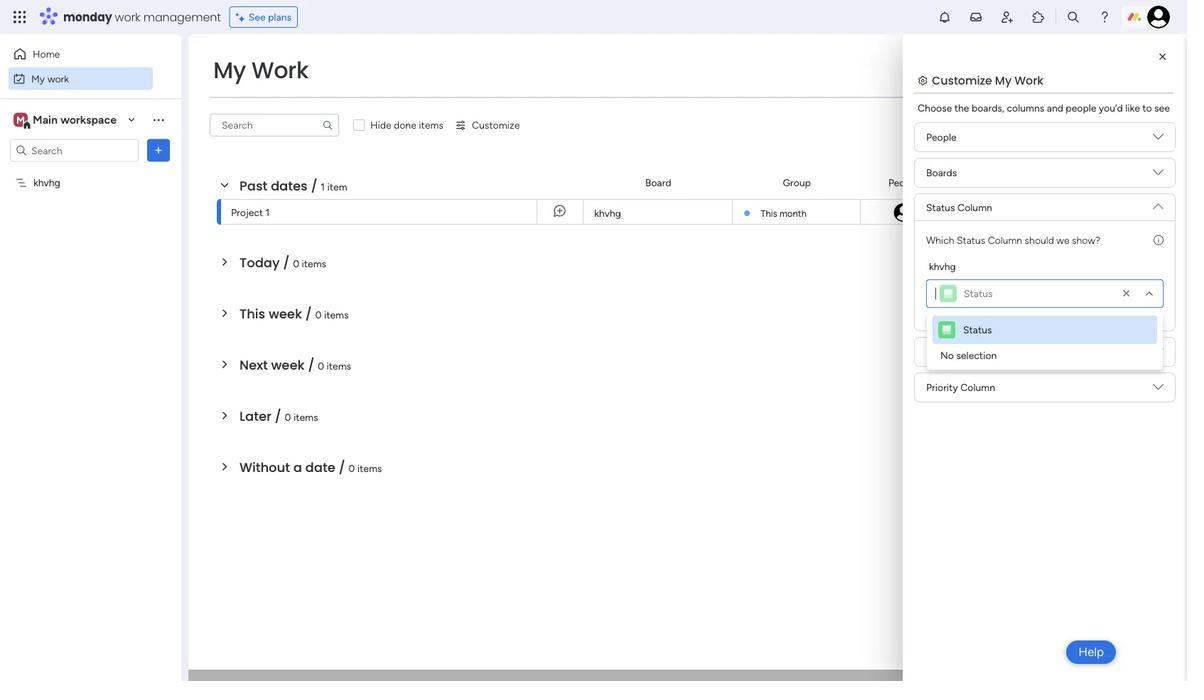 Task type: vqa. For each thing, say whether or not it's contained in the screenshot.
it
no



Task type: describe. For each thing, give the bounding box(es) containing it.
Filter dashboard by text search field
[[210, 114, 339, 137]]

the
[[955, 102, 970, 114]]

later
[[240, 407, 272, 425]]

dapulse dropdown down arrow image for which status column should we show?
[[1154, 196, 1164, 212]]

plans
[[268, 11, 292, 23]]

/ right 'later' on the bottom left of the page
[[275, 407, 282, 425]]

choose
[[918, 102, 953, 114]]

column for date column
[[950, 346, 985, 358]]

v2 overdue deadline image
[[952, 205, 963, 219]]

1 horizontal spatial people
[[927, 131, 957, 143]]

see
[[249, 11, 266, 23]]

this month
[[761, 208, 807, 219]]

item
[[328, 181, 348, 193]]

no selection
[[941, 350, 998, 362]]

dapulse dropdown down arrow image for date column
[[1154, 346, 1164, 362]]

like
[[1126, 102, 1141, 114]]

see plans button
[[230, 6, 298, 28]]

date
[[306, 458, 336, 477]]

board
[[646, 177, 672, 189]]

later / 0 items
[[240, 407, 318, 425]]

main workspace
[[33, 113, 117, 127]]

search everything image
[[1067, 10, 1081, 24]]

/ down this week / 0 items
[[308, 356, 315, 374]]

main
[[33, 113, 58, 127]]

pr
[[1180, 177, 1188, 189]]

3 dapulse dropdown down arrow image from the top
[[1154, 382, 1164, 398]]

gary orlando image
[[1148, 6, 1171, 28]]

/ left item
[[311, 177, 318, 195]]

items right done
[[419, 119, 444, 131]]

this week / 0 items
[[240, 305, 349, 323]]

options image
[[152, 143, 166, 158]]

workspace image
[[14, 112, 28, 128]]

customize button
[[449, 114, 526, 137]]

column for priority column
[[961, 382, 996, 394]]

past
[[240, 177, 268, 195]]

priority column
[[927, 382, 996, 394]]

columns
[[1008, 102, 1045, 114]]

which status column should we show?
[[927, 234, 1101, 246]]

group
[[783, 177, 811, 189]]

my work button
[[9, 67, 153, 90]]

invite members image
[[1001, 10, 1015, 24]]

m
[[16, 114, 25, 126]]

project 1
[[231, 206, 270, 218]]

0 horizontal spatial 1
[[266, 206, 270, 218]]

0 inside without a date / 0 items
[[349, 462, 355, 474]]

date for date column
[[927, 346, 948, 358]]

customize for customize my work
[[933, 72, 993, 88]]

today
[[240, 254, 280, 272]]

khvhg list box
[[0, 168, 181, 387]]

next week / 0 items
[[240, 356, 351, 374]]

items inside the today / 0 items
[[302, 258, 327, 270]]

khvhg heading
[[930, 259, 957, 274]]

work for my
[[47, 73, 69, 85]]

priority
[[927, 382, 959, 394]]

khvhg link
[[593, 200, 724, 225]]

management
[[143, 9, 221, 25]]

0 inside the today / 0 items
[[293, 258, 300, 270]]

should
[[1025, 234, 1055, 246]]

dates
[[271, 177, 308, 195]]

v2 info image
[[1154, 233, 1164, 248]]

apps image
[[1032, 10, 1046, 24]]

and
[[1048, 102, 1064, 114]]

monday work management
[[63, 9, 221, 25]]

you'd
[[1100, 102, 1124, 114]]

status inside khvhg group
[[965, 288, 993, 300]]

nov 13
[[984, 205, 1013, 217]]

hide
[[371, 119, 392, 131]]



Task type: locate. For each thing, give the bounding box(es) containing it.
items inside the next week / 0 items
[[327, 360, 351, 372]]

1 dapulse dropdown down arrow image from the top
[[1154, 167, 1164, 183]]

my for my work
[[31, 73, 45, 85]]

1 vertical spatial people
[[889, 177, 919, 189]]

column up the "priority column"
[[950, 346, 985, 358]]

choose the boards, columns and people you'd like to see
[[918, 102, 1171, 114]]

khvhg for khvhg group
[[930, 260, 957, 272]]

workspace
[[60, 113, 117, 127]]

/ up the next week / 0 items
[[306, 305, 312, 323]]

work right monday
[[115, 9, 141, 25]]

this
[[761, 208, 778, 219], [240, 305, 265, 323]]

items inside "later / 0 items"
[[294, 411, 318, 423]]

which
[[927, 234, 955, 246]]

0 horizontal spatial work
[[47, 73, 69, 85]]

khvhg inside list box
[[33, 177, 60, 189]]

0 horizontal spatial people
[[889, 177, 919, 189]]

0 horizontal spatial this
[[240, 305, 265, 323]]

today / 0 items
[[240, 254, 327, 272]]

no
[[941, 350, 955, 362]]

1 horizontal spatial customize
[[933, 72, 993, 88]]

0 vertical spatial work
[[115, 9, 141, 25]]

0 inside "later / 0 items"
[[285, 411, 291, 423]]

0 inside this week / 0 items
[[315, 309, 322, 321]]

1 horizontal spatial date
[[986, 177, 1007, 189]]

1 horizontal spatial this
[[761, 208, 778, 219]]

past dates / 1 item
[[240, 177, 348, 195]]

without
[[240, 458, 290, 477]]

customize
[[933, 72, 993, 88], [472, 119, 520, 131]]

column for status column
[[958, 201, 993, 213]]

items
[[419, 119, 444, 131], [302, 258, 327, 270], [324, 309, 349, 321], [327, 360, 351, 372], [294, 411, 318, 423], [358, 462, 382, 474]]

date for date
[[986, 177, 1007, 189]]

this for month
[[761, 208, 778, 219]]

0 down this week / 0 items
[[318, 360, 324, 372]]

to
[[1143, 102, 1153, 114]]

2 vertical spatial dapulse dropdown down arrow image
[[1154, 382, 1164, 398]]

see
[[1155, 102, 1171, 114]]

0
[[293, 258, 300, 270], [315, 309, 322, 321], [318, 360, 324, 372], [285, 411, 291, 423], [349, 462, 355, 474]]

Search in workspace field
[[30, 142, 119, 159]]

main content
[[189, 34, 1188, 681]]

home
[[33, 48, 60, 60]]

date
[[986, 177, 1007, 189], [927, 346, 948, 358]]

None search field
[[210, 114, 339, 137]]

boards
[[927, 167, 958, 179]]

hide done items
[[371, 119, 444, 131]]

0 up the next week / 0 items
[[315, 309, 322, 321]]

0 vertical spatial this
[[761, 208, 778, 219]]

2 dapulse dropdown down arrow image from the top
[[1154, 196, 1164, 212]]

0 vertical spatial 1
[[321, 181, 325, 193]]

dapulse dropdown down arrow image
[[1154, 132, 1164, 148], [1154, 196, 1164, 212], [1154, 382, 1164, 398]]

1 vertical spatial customize
[[472, 119, 520, 131]]

0 right date
[[349, 462, 355, 474]]

items up the next week / 0 items
[[324, 309, 349, 321]]

help button
[[1067, 641, 1117, 664]]

next
[[240, 356, 268, 374]]

1 right project
[[266, 206, 270, 218]]

selection
[[957, 350, 998, 362]]

0 right 'later' on the bottom left of the page
[[285, 411, 291, 423]]

0 vertical spatial khvhg
[[33, 177, 60, 189]]

search image
[[322, 120, 334, 131]]

1 vertical spatial khvhg
[[595, 207, 622, 219]]

2 dapulse dropdown down arrow image from the top
[[1154, 346, 1164, 362]]

0 inside the next week / 0 items
[[318, 360, 324, 372]]

1 horizontal spatial work
[[115, 9, 141, 25]]

1 horizontal spatial 1
[[321, 181, 325, 193]]

0 horizontal spatial date
[[927, 346, 948, 358]]

my inside button
[[31, 73, 45, 85]]

1 vertical spatial 1
[[266, 206, 270, 218]]

customize my work
[[933, 72, 1044, 88]]

home button
[[9, 43, 153, 65]]

0 vertical spatial dapulse dropdown down arrow image
[[1154, 132, 1164, 148]]

khvhg group
[[927, 259, 1164, 308]]

select product image
[[13, 10, 27, 24]]

0 horizontal spatial my
[[31, 73, 45, 85]]

items right date
[[358, 462, 382, 474]]

option
[[0, 170, 181, 173]]

people
[[1067, 102, 1097, 114]]

done
[[394, 119, 417, 131]]

month
[[780, 208, 807, 219]]

my work
[[213, 54, 309, 86]]

khvhg for khvhg link
[[595, 207, 622, 219]]

week right next
[[271, 356, 305, 374]]

2 horizontal spatial khvhg
[[930, 260, 957, 272]]

0 vertical spatial dapulse dropdown down arrow image
[[1154, 167, 1164, 183]]

my down see plans button on the top left
[[213, 54, 246, 86]]

0 vertical spatial people
[[927, 131, 957, 143]]

1 vertical spatial date
[[927, 346, 948, 358]]

week for this
[[269, 305, 302, 323]]

this up next
[[240, 305, 265, 323]]

none search field inside main content
[[210, 114, 339, 137]]

work for monday
[[115, 9, 141, 25]]

1 dapulse dropdown down arrow image from the top
[[1154, 132, 1164, 148]]

date column
[[927, 346, 985, 358]]

items inside without a date / 0 items
[[358, 462, 382, 474]]

1 vertical spatial work
[[47, 73, 69, 85]]

items inside this week / 0 items
[[324, 309, 349, 321]]

dapulse dropdown down arrow image
[[1154, 167, 1164, 183], [1154, 346, 1164, 362]]

my up boards,
[[996, 72, 1012, 88]]

this left month
[[761, 208, 778, 219]]

week
[[269, 305, 302, 323], [271, 356, 305, 374]]

work up columns
[[1015, 72, 1044, 88]]

2 vertical spatial khvhg
[[930, 260, 957, 272]]

1 vertical spatial dapulse dropdown down arrow image
[[1154, 196, 1164, 212]]

1 inside past dates / 1 item
[[321, 181, 325, 193]]

1 horizontal spatial work
[[1015, 72, 1044, 88]]

my down home
[[31, 73, 45, 85]]

work
[[115, 9, 141, 25], [47, 73, 69, 85]]

inbox image
[[970, 10, 984, 24]]

0 horizontal spatial work
[[252, 54, 309, 86]]

without a date / 0 items
[[240, 458, 382, 477]]

0 right today
[[293, 258, 300, 270]]

my work
[[31, 73, 69, 85]]

workspace options image
[[152, 113, 166, 127]]

week down the today / 0 items at the left top
[[269, 305, 302, 323]]

help image
[[1098, 10, 1113, 24]]

work
[[252, 54, 309, 86], [1015, 72, 1044, 88]]

1 horizontal spatial khvhg
[[595, 207, 622, 219]]

date up nov 13
[[986, 177, 1007, 189]]

boards,
[[972, 102, 1005, 114]]

help
[[1079, 645, 1105, 660]]

see plans
[[249, 11, 292, 23]]

0 vertical spatial customize
[[933, 72, 993, 88]]

items up this week / 0 items
[[302, 258, 327, 270]]

work inside main content
[[1015, 72, 1044, 88]]

column down 13
[[989, 234, 1023, 246]]

/ right date
[[339, 458, 345, 477]]

people
[[927, 131, 957, 143], [889, 177, 919, 189]]

status
[[1082, 177, 1111, 189], [927, 201, 956, 213], [957, 234, 986, 246], [965, 288, 993, 300], [964, 324, 993, 336]]

we
[[1057, 234, 1070, 246]]

work down plans
[[252, 54, 309, 86]]

0 horizontal spatial customize
[[472, 119, 520, 131]]

my inside main content
[[996, 72, 1012, 88]]

dapulse dropdown down arrow image for boards
[[1154, 132, 1164, 148]]

this for week
[[240, 305, 265, 323]]

khvhg
[[33, 177, 60, 189], [595, 207, 622, 219], [930, 260, 957, 272]]

a
[[294, 458, 302, 477]]

dapulse dropdown down arrow image for boards
[[1154, 167, 1164, 183]]

13
[[1004, 205, 1013, 217]]

nov
[[984, 205, 1001, 217]]

monday
[[63, 9, 112, 25]]

0 vertical spatial date
[[986, 177, 1007, 189]]

1 vertical spatial week
[[271, 356, 305, 374]]

/
[[311, 177, 318, 195], [283, 254, 290, 272], [306, 305, 312, 323], [308, 356, 315, 374], [275, 407, 282, 425], [339, 458, 345, 477]]

column down selection
[[961, 382, 996, 394]]

1 vertical spatial this
[[240, 305, 265, 323]]

items down this week / 0 items
[[327, 360, 351, 372]]

customize for customize
[[472, 119, 520, 131]]

work inside button
[[47, 73, 69, 85]]

work down home
[[47, 73, 69, 85]]

0 vertical spatial week
[[269, 305, 302, 323]]

my for my work
[[213, 54, 246, 86]]

customize inside customize button
[[472, 119, 520, 131]]

show?
[[1073, 234, 1101, 246]]

1 left item
[[321, 181, 325, 193]]

week for next
[[271, 356, 305, 374]]

khvhg inside group
[[930, 260, 957, 272]]

0 horizontal spatial khvhg
[[33, 177, 60, 189]]

column
[[958, 201, 993, 213], [989, 234, 1023, 246], [950, 346, 985, 358], [961, 382, 996, 394]]

people down choose
[[927, 131, 957, 143]]

date up priority
[[927, 346, 948, 358]]

column left 13
[[958, 201, 993, 213]]

main content containing past dates /
[[189, 34, 1188, 681]]

status column
[[927, 201, 993, 213]]

my
[[213, 54, 246, 86], [996, 72, 1012, 88], [31, 73, 45, 85]]

2 horizontal spatial my
[[996, 72, 1012, 88]]

1 vertical spatial dapulse dropdown down arrow image
[[1154, 346, 1164, 362]]

project
[[231, 206, 263, 218]]

people left boards
[[889, 177, 919, 189]]

/ right today
[[283, 254, 290, 272]]

items right 'later' on the bottom left of the page
[[294, 411, 318, 423]]

1 horizontal spatial my
[[213, 54, 246, 86]]

workspace selection element
[[14, 111, 119, 130]]

1
[[321, 181, 325, 193], [266, 206, 270, 218]]

notifications image
[[938, 10, 952, 24]]



